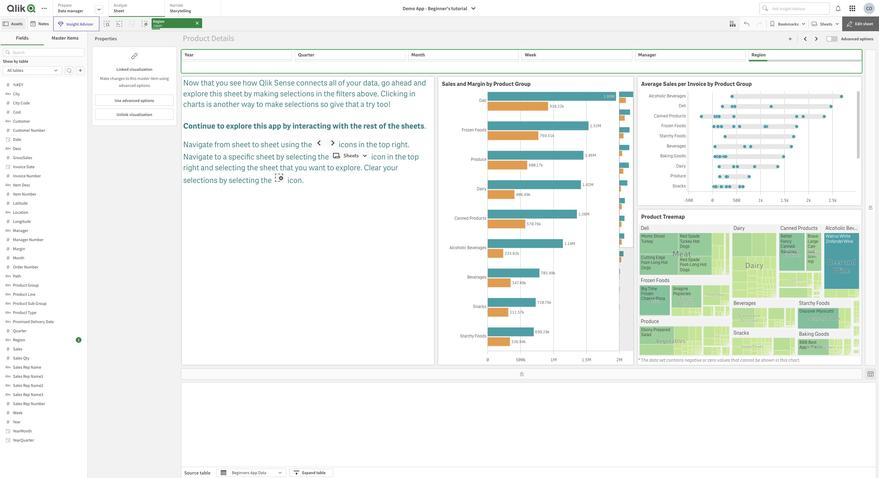 Task type: locate. For each thing, give the bounding box(es) containing it.
top up icon
[[379, 140, 390, 150]]

in inside icon in the top right and selecting the sheet that you want to explore.
[[387, 152, 394, 162]]

item
[[13, 183, 21, 188], [13, 192, 21, 197]]

rep down the sales rep name
[[23, 374, 30, 380]]

date up invoice number
[[26, 164, 35, 170]]

type
[[28, 310, 36, 316]]

product group button
[[3, 282, 84, 290]]

and inside now that you see how qlik sense connects all of your data, go ahead and explore this sheet by making selections in the filters above. clicking in charts is another way to make selections so give that a try too!
[[414, 78, 426, 88]]

1 horizontal spatial margin
[[468, 80, 485, 88]]

shown
[[761, 358, 775, 364]]

use advanced options
[[115, 98, 154, 103]]

linked visualization
[[116, 67, 152, 72]]

0 horizontal spatial table
[[200, 471, 211, 477]]

0 vertical spatial options
[[860, 36, 874, 41]]

in right icon
[[387, 152, 394, 162]]

0 vertical spatial city
[[13, 91, 20, 97]]

*
[[638, 358, 640, 364]]

1 rep from the top
[[23, 365, 30, 370]]

tables
[[13, 68, 23, 73]]

clear your selections by selecting the
[[183, 163, 398, 186]]

rep down qty
[[23, 365, 30, 370]]

making
[[254, 89, 279, 99]]

fields button
[[1, 31, 44, 45]]

0 vertical spatial selecting
[[286, 152, 317, 162]]

to right way
[[256, 100, 263, 110]]

date down the product type button
[[46, 320, 54, 325]]

desc down invoice number
[[22, 183, 30, 188]]

filters
[[336, 89, 356, 99]]

to up specific
[[252, 140, 259, 150]]

from
[[215, 140, 230, 150]]

1 horizontal spatial region
[[153, 19, 165, 24]]

0 vertical spatial selections
[[280, 89, 315, 99]]

data down prepare
[[58, 8, 66, 13]]

all
[[329, 78, 337, 88]]

bookmarks
[[779, 21, 799, 27]]

unlink visualization
[[117, 112, 152, 117]]

0 vertical spatial manager
[[639, 52, 657, 58]]

master items
[[52, 35, 79, 41]]

advanced inside button
[[122, 98, 140, 103]]

this left app
[[253, 121, 267, 131]]

1 horizontal spatial your
[[383, 163, 398, 173]]

app left -
[[416, 5, 425, 12]]

1 visualization from the top
[[130, 67, 152, 72]]

visualization inside button
[[129, 112, 152, 117]]

this up is
[[210, 89, 222, 99]]

1 horizontal spatial top
[[408, 152, 419, 162]]

that right now
[[201, 78, 214, 88]]

1 item from the top
[[13, 183, 21, 188]]

1 customer from the top
[[13, 119, 30, 124]]

month up the order
[[13, 256, 24, 261]]

1 horizontal spatial desc
[[22, 183, 30, 188]]

longitude
[[13, 219, 31, 224]]

selections up continue to explore this app by interacting with the rest of the sheets . on the left of page
[[285, 100, 319, 110]]

of
[[338, 78, 345, 88], [379, 121, 386, 131]]

click to unlock sheet layout image
[[520, 373, 524, 377]]

sheet inside now that you see how qlik sense connects all of your data, go ahead and explore this sheet by making selections in the filters above. clicking in charts is another way to make selections so give that a try too!
[[224, 89, 243, 99]]

sales rep number button
[[3, 400, 84, 409]]

rep for name1
[[23, 374, 30, 380]]

table right expand
[[317, 471, 326, 476]]

0 vertical spatial month
[[412, 52, 425, 58]]

advanced
[[119, 83, 136, 88], [122, 98, 140, 103]]

invoice for invoice number
[[13, 173, 26, 179]]

advanced
[[842, 36, 859, 41]]

0 vertical spatial year
[[185, 52, 194, 58]]

advisor
[[80, 21, 93, 27]]

rep inside button
[[23, 374, 30, 380]]

0 vertical spatial a
[[361, 100, 365, 110]]

1 vertical spatial date
[[26, 164, 35, 170]]

in right icons
[[359, 140, 365, 150]]

number inside button
[[24, 265, 38, 270]]

selections inside clear your selections by selecting the
[[183, 175, 218, 186]]

1 vertical spatial advanced
[[122, 98, 140, 103]]

of right all
[[338, 78, 345, 88]]

data,
[[363, 78, 380, 88]]

using right item
[[159, 76, 169, 81]]

1 vertical spatial region
[[752, 52, 766, 58]]

top inside in the top right. navigate to a specific sheet by selecting the
[[379, 140, 390, 150]]

1 vertical spatial your
[[383, 163, 398, 173]]

so
[[320, 100, 329, 110]]

top inside icon in the top right and selecting the sheet that you want to explore.
[[408, 152, 419, 162]]

1 vertical spatial using
[[281, 140, 300, 150]]

that up the icon.
[[280, 163, 293, 173]]

0 vertical spatial explore
[[183, 89, 208, 99]]

invoice right per
[[688, 80, 707, 88]]

to down from
[[215, 152, 222, 162]]

using up icon in the top right and selecting the sheet that you want to explore. at the left of the page
[[281, 140, 300, 150]]

0 vertical spatial advanced
[[119, 83, 136, 88]]

2 horizontal spatial region
[[752, 52, 766, 58]]

3 rep from the top
[[23, 383, 30, 389]]

1 vertical spatial selections
[[285, 100, 319, 110]]

2 city from the top
[[13, 100, 20, 106]]

product sub group button
[[3, 300, 84, 308]]

city inside city code button
[[13, 100, 20, 106]]

1 city from the top
[[13, 91, 20, 97]]

average
[[642, 80, 662, 88]]

0 horizontal spatial quarter
[[13, 329, 27, 334]]

1 navigate from the top
[[183, 140, 213, 150]]

number right the order
[[24, 265, 38, 270]]

by inside in the top right. navigate to a specific sheet by selecting the
[[276, 152, 284, 162]]

options inside make changes to this master item using advanced options
[[137, 83, 150, 88]]

0 vertical spatial your
[[347, 78, 362, 88]]

city down the %key
[[13, 91, 20, 97]]

the inside clear your selections by selecting the
[[261, 175, 272, 186]]

data inside prepare data manager
[[58, 8, 66, 13]]

selections down right
[[183, 175, 218, 186]]

item up latitude
[[13, 192, 21, 197]]

product for product type
[[13, 310, 27, 316]]

0 horizontal spatial using
[[159, 76, 169, 81]]

go
[[381, 78, 390, 88]]

year up yearmonth
[[13, 420, 20, 425]]

explore inside now that you see how qlik sense connects all of your data, go ahead and explore this sheet by making selections in the filters above. clicking in charts is another way to make selections so give that a try too!
[[183, 89, 208, 99]]

sheet
[[864, 21, 874, 26], [224, 89, 243, 99], [232, 140, 251, 150], [261, 140, 279, 150], [256, 152, 275, 162], [260, 163, 278, 173]]

data
[[58, 8, 66, 13], [258, 471, 266, 476]]

your down icon
[[383, 163, 398, 173]]

analyze
[[114, 2, 127, 8]]

invoice down grosssales
[[13, 164, 26, 170]]

1 vertical spatial a
[[223, 152, 227, 162]]

1 horizontal spatial using
[[281, 140, 300, 150]]

grosssales
[[13, 155, 32, 160]]

1 vertical spatial you
[[295, 163, 307, 173]]

0 horizontal spatial desc
[[13, 146, 21, 151]]

0 horizontal spatial margin
[[13, 246, 25, 252]]

per
[[678, 80, 687, 88]]

navigate up right
[[183, 152, 213, 162]]

1 vertical spatial year
[[13, 420, 20, 425]]

a left try
[[361, 100, 365, 110]]

visualization up master
[[130, 67, 152, 72]]

customer number
[[13, 128, 45, 133]]

in right shown
[[776, 358, 779, 364]]

1 horizontal spatial a
[[361, 100, 365, 110]]

city
[[13, 91, 20, 97], [13, 100, 20, 106]]

icons
[[339, 140, 357, 150]]

sales qty button
[[3, 355, 84, 363]]

advanced down changes at the top
[[119, 83, 136, 88]]

0 vertical spatial desc
[[13, 146, 21, 151]]

city for city code
[[13, 100, 20, 106]]

using
[[159, 76, 169, 81], [281, 140, 300, 150]]

city left the code
[[13, 100, 20, 106]]

the left the icon.
[[261, 175, 272, 186]]

number down manager button on the left of the page
[[29, 237, 43, 243]]

city inside city button
[[13, 91, 20, 97]]

1 vertical spatial options
[[137, 83, 150, 88]]

rep down sales rep name3
[[23, 402, 30, 407]]

manager inside 'button'
[[13, 237, 28, 243]]

the down right.
[[395, 152, 406, 162]]

options down edit sheet
[[860, 36, 874, 41]]

1 vertical spatial month
[[13, 256, 24, 261]]

sales for name1
[[13, 374, 22, 380]]

customer for customer
[[13, 119, 30, 124]]

co button
[[864, 3, 875, 14]]

clear all selections image
[[142, 21, 147, 27]]

item up item number
[[13, 183, 21, 188]]

1 horizontal spatial app
[[416, 5, 425, 12]]

tutorial
[[452, 5, 467, 12]]

item for item number
[[13, 192, 21, 197]]

insight advisor button
[[53, 17, 99, 31]]

use advanced options button
[[95, 95, 174, 106]]

your up filters
[[347, 78, 362, 88]]

how
[[243, 78, 258, 88]]

desc up grosssales
[[13, 146, 21, 151]]

0 horizontal spatial of
[[338, 78, 345, 88]]

sense
[[274, 78, 295, 88]]

product
[[183, 33, 210, 43], [494, 80, 514, 88], [715, 80, 735, 88], [642, 214, 662, 221], [13, 283, 27, 288], [13, 292, 27, 297], [13, 301, 27, 307], [13, 310, 27, 316]]

1 vertical spatial top
[[408, 152, 419, 162]]

-
[[426, 5, 427, 12]]

manager element
[[639, 52, 657, 58]]

to right want
[[327, 163, 334, 173]]

1 horizontal spatial week
[[525, 52, 537, 58]]

customer inside customer "button"
[[13, 119, 30, 124]]

step back image
[[117, 21, 122, 27]]

0 horizontal spatial and
[[201, 163, 213, 173]]

navigate down continue
[[183, 140, 213, 150]]

next sheet: customer details image
[[814, 36, 820, 42]]

yearmonth
[[13, 429, 32, 434]]

0 horizontal spatial a
[[223, 152, 227, 162]]

0 horizontal spatial date
[[13, 137, 21, 142]]

2 item from the top
[[13, 192, 21, 197]]

product details button
[[181, 33, 236, 44]]

advanced right use
[[122, 98, 140, 103]]

1 horizontal spatial of
[[379, 121, 386, 131]]

negative
[[685, 358, 702, 364]]

0 horizontal spatial you
[[216, 78, 228, 88]]

you up the icon.
[[295, 163, 307, 173]]

quarter element
[[298, 52, 314, 58]]

0 horizontal spatial region
[[13, 338, 25, 343]]

number inside 'button'
[[29, 237, 43, 243]]

date down customer number
[[13, 137, 21, 142]]

invoice up item desc on the left of page
[[13, 173, 26, 179]]

table for expand table
[[317, 471, 326, 476]]

explore up charts at top left
[[183, 89, 208, 99]]

rep down sales rep name2
[[23, 393, 30, 398]]

table
[[200, 471, 211, 477], [317, 471, 326, 476]]

app right beginners
[[251, 471, 258, 476]]

1 horizontal spatial and
[[414, 78, 426, 88]]

app inside dropdown button
[[251, 471, 258, 476]]

to inside in the top right. navigate to a specific sheet by selecting the
[[215, 152, 222, 162]]

app for beginners
[[251, 471, 258, 476]]

2 customer from the top
[[13, 128, 30, 133]]

year element
[[185, 52, 194, 58]]

year down product details button
[[185, 52, 194, 58]]

rest
[[364, 121, 377, 131]]

narrate
[[170, 2, 183, 8]]

the left rest on the top
[[350, 121, 362, 131]]

1 horizontal spatial year
[[185, 52, 194, 58]]

0 horizontal spatial your
[[347, 78, 362, 88]]

sales inside button
[[13, 374, 22, 380]]

2 vertical spatial selecting
[[229, 175, 259, 186]]

the down all
[[324, 89, 335, 99]]

2 vertical spatial manager
[[13, 237, 28, 243]]

item
[[151, 76, 159, 81]]

tab list containing prepare
[[53, 0, 224, 18]]

by inside clear your selections by selecting the
[[219, 175, 227, 186]]

quarter inside 'button'
[[13, 329, 27, 334]]

0 vertical spatial navigate
[[183, 140, 213, 150]]

table inside button
[[317, 471, 326, 476]]

1 horizontal spatial date
[[26, 164, 35, 170]]

0 vertical spatial customer
[[13, 119, 30, 124]]

0 horizontal spatial week
[[13, 411, 23, 416]]

1 vertical spatial navigate
[[183, 152, 213, 162]]

month inside button
[[13, 256, 24, 261]]

the
[[324, 89, 335, 99], [350, 121, 362, 131], [388, 121, 400, 131], [301, 140, 312, 150], [366, 140, 377, 150], [318, 152, 329, 162], [395, 152, 406, 162], [247, 163, 258, 173], [261, 175, 272, 186]]

selections
[[280, 89, 315, 99], [285, 100, 319, 110], [183, 175, 218, 186]]

1 vertical spatial margin
[[13, 246, 25, 252]]

table right source
[[200, 471, 211, 477]]

that down filters
[[346, 100, 359, 110]]

1 vertical spatial invoice
[[13, 164, 26, 170]]

week button
[[3, 409, 84, 418]]

item for item desc
[[13, 183, 21, 188]]

click to unlock sheet layout image
[[869, 206, 873, 210]]

sales rep name3
[[13, 393, 43, 398]]

in
[[316, 89, 322, 99], [410, 89, 416, 99], [359, 140, 365, 150], [387, 152, 394, 162], [776, 358, 779, 364]]

2 vertical spatial invoice
[[13, 173, 26, 179]]

expand
[[302, 471, 316, 476]]

visualization down use advanced options button
[[129, 112, 152, 117]]

undo image
[[744, 21, 750, 27]]

tab list up clear all selections image
[[53, 0, 224, 18]]

0 horizontal spatial top
[[379, 140, 390, 150]]

sheet inside icon in the top right and selecting the sheet that you want to explore.
[[260, 163, 278, 173]]

the down specific
[[247, 163, 258, 173]]

to inside now that you see how qlik sense connects all of your data, go ahead and explore this sheet by making selections in the filters above. clicking in charts is another way to make selections so give that a try too!
[[256, 100, 263, 110]]

manager for manager number
[[13, 237, 28, 243]]

number for customer number
[[31, 128, 45, 133]]

explore up navigate from sheet to sheet using the
[[226, 121, 252, 131]]

2 horizontal spatial and
[[457, 80, 466, 88]]

2 vertical spatial date
[[46, 320, 54, 325]]

Ask Insight Advisor text field
[[771, 3, 830, 14]]

1 horizontal spatial data
[[258, 471, 266, 476]]

customer inside customer number button
[[13, 128, 30, 133]]

1
[[78, 338, 80, 343]]

you left see
[[216, 78, 228, 88]]

0 vertical spatial margin
[[468, 80, 485, 88]]

rep up sales rep name3
[[23, 383, 30, 389]]

2 vertical spatial selections
[[183, 175, 218, 186]]

2 visualization from the top
[[129, 112, 152, 117]]

grosssales button
[[3, 154, 84, 162]]

2 vertical spatial options
[[141, 98, 154, 103]]

0 horizontal spatial year
[[13, 420, 20, 425]]

in inside in the top right. navigate to a specific sheet by selecting the
[[359, 140, 365, 150]]

icon in the top right and selecting the sheet that you want to explore.
[[183, 152, 419, 173]]

beginners app data
[[232, 471, 266, 476]]

1 vertical spatial quarter
[[13, 329, 27, 334]]

2 rep from the top
[[23, 374, 30, 380]]

expand table
[[302, 471, 326, 476]]

rep for name2
[[23, 383, 30, 389]]

0 vertical spatial you
[[216, 78, 228, 88]]

selecting inside in the top right. navigate to a specific sheet by selecting the
[[286, 152, 317, 162]]

item number
[[13, 192, 36, 197]]

0 vertical spatial using
[[159, 76, 169, 81]]

1 vertical spatial customer
[[13, 128, 30, 133]]

selecting
[[286, 152, 317, 162], [215, 163, 246, 173], [229, 175, 259, 186]]

top down right.
[[408, 152, 419, 162]]

options up unlink visualization button on the left
[[141, 98, 154, 103]]

1 vertical spatial visualization
[[129, 112, 152, 117]]

by inside now that you see how qlik sense connects all of your data, go ahead and explore this sheet by making selections in the filters above. clicking in charts is another way to make selections so give that a try too!
[[244, 89, 252, 99]]

0 vertical spatial top
[[379, 140, 390, 150]]

product for product details
[[183, 33, 210, 43]]

product for product treemap
[[642, 214, 662, 221]]

visualization for unlink visualization
[[129, 112, 152, 117]]

storytelling
[[170, 8, 191, 13]]

to inside make changes to this master item using advanced options
[[126, 76, 129, 81]]

tab list down "notes"
[[1, 31, 87, 45]]

group down product line button
[[36, 301, 47, 307]]

%key button
[[3, 81, 84, 89]]

4 rep from the top
[[23, 393, 30, 398]]

1 vertical spatial selecting
[[215, 163, 246, 173]]

0 vertical spatial app
[[416, 5, 425, 12]]

this down linked visualization element
[[130, 76, 137, 81]]

create new sheet image
[[789, 37, 793, 41]]

0 vertical spatial data
[[58, 8, 66, 13]]

application
[[0, 0, 880, 479]]

0 horizontal spatial app
[[251, 471, 258, 476]]

selections down sense
[[280, 89, 315, 99]]

sales button
[[3, 346, 84, 354]]

edit
[[856, 21, 863, 26]]

1 vertical spatial city
[[13, 100, 20, 106]]

rep for number
[[23, 402, 30, 407]]

invoice inside invoice date button
[[13, 164, 26, 170]]

a down from
[[223, 152, 227, 162]]

2 navigate from the top
[[183, 152, 213, 162]]

5 rep from the top
[[23, 402, 30, 407]]

1 horizontal spatial you
[[295, 163, 307, 173]]

1 horizontal spatial table
[[317, 471, 326, 476]]

0 vertical spatial quarter
[[298, 52, 314, 58]]

0 vertical spatial visualization
[[130, 67, 152, 72]]

clear
[[364, 163, 382, 173]]

data inside dropdown button
[[258, 471, 266, 476]]

month up ahead
[[412, 52, 425, 58]]

invoice inside invoice number button
[[13, 173, 26, 179]]

1 vertical spatial tab list
[[1, 31, 87, 45]]

smart search image
[[104, 21, 110, 27]]

number for manager number
[[29, 237, 43, 243]]

a inside now that you see how qlik sense connects all of your data, go ahead and explore this sheet by making selections in the filters above. clicking in charts is another way to make selections so give that a try too!
[[361, 100, 365, 110]]

number down item desc on the left of page
[[22, 192, 36, 197]]

options down master
[[137, 83, 150, 88]]

manager
[[639, 52, 657, 58], [13, 228, 28, 233], [13, 237, 28, 243]]

1 vertical spatial data
[[258, 471, 266, 476]]

app inside button
[[416, 5, 425, 12]]

2 horizontal spatial date
[[46, 320, 54, 325]]

assets button
[[1, 18, 25, 29]]

Search text field
[[13, 49, 85, 55]]

region
[[153, 19, 165, 24], [752, 52, 766, 58], [13, 338, 25, 343]]

0 vertical spatial of
[[338, 78, 345, 88]]

this left chart.
[[780, 358, 788, 364]]

tab list
[[53, 0, 224, 18], [1, 31, 87, 45]]

data right beginners
[[258, 471, 266, 476]]

zero
[[708, 358, 716, 364]]

0 vertical spatial item
[[13, 183, 21, 188]]

group inside 'button'
[[28, 283, 39, 288]]

city button
[[3, 90, 84, 98]]

1 vertical spatial app
[[251, 471, 258, 476]]

clear selection for field: region image
[[195, 21, 199, 25]]

quarter down promised
[[13, 329, 27, 334]]

number down customer "button"
[[31, 128, 45, 133]]

product for product line
[[13, 292, 27, 297]]

group up line at the bottom left of page
[[28, 283, 39, 288]]

number down "invoice date" on the top left of page
[[26, 173, 41, 179]]

source
[[184, 471, 199, 477]]

the left sheets
[[388, 121, 400, 131]]

sales for name2
[[13, 383, 22, 389]]

promised delivery date button
[[3, 318, 84, 327]]

of right rest on the top
[[379, 121, 386, 131]]

the inside now that you see how qlik sense connects all of your data, go ahead and explore this sheet by making selections in the filters above. clicking in charts is another way to make selections so give that a try too!
[[324, 89, 335, 99]]

1 vertical spatial manager
[[13, 228, 28, 233]]

0 horizontal spatial data
[[58, 8, 66, 13]]

properties
[[95, 35, 117, 42]]

region element
[[752, 52, 766, 58]]

0 vertical spatial tab list
[[53, 0, 224, 18]]

to right changes at the top
[[126, 76, 129, 81]]

app for demo
[[416, 5, 425, 12]]

quarter up connects
[[298, 52, 314, 58]]

product inside 'button'
[[13, 283, 27, 288]]

expand table button
[[289, 469, 333, 478]]

sales for margin
[[442, 80, 456, 88]]



Task type: vqa. For each thing, say whether or not it's contained in the screenshot.
found
no



Task type: describe. For each thing, give the bounding box(es) containing it.
or
[[703, 358, 707, 364]]

selections tool image
[[730, 21, 736, 27]]

manager button
[[3, 227, 84, 235]]

item desc
[[13, 183, 30, 188]]

1 vertical spatial desc
[[22, 183, 30, 188]]

year inside 'button'
[[13, 420, 20, 425]]

path button
[[3, 272, 84, 281]]

name1
[[31, 374, 43, 380]]

sales for name3
[[13, 393, 22, 398]]

selecting inside clear your selections by selecting the
[[229, 175, 259, 186]]

longitude button
[[3, 218, 84, 226]]

0 vertical spatial invoice
[[688, 80, 707, 88]]

and inside icon in the top right and selecting the sheet that you want to explore.
[[201, 163, 213, 173]]

table for source table
[[200, 471, 211, 477]]

demo
[[403, 5, 415, 12]]

insight
[[66, 21, 79, 27]]

number down name3
[[31, 402, 45, 407]]

invoice number button
[[3, 172, 84, 180]]

sheet
[[114, 8, 124, 13]]

master
[[137, 76, 150, 81]]

manager for manager 'element' at the right of page
[[639, 52, 657, 58]]

explore.
[[336, 163, 363, 173]]

0 vertical spatial week
[[525, 52, 537, 58]]

to up from
[[217, 121, 225, 131]]

selecting inside icon in the top right and selecting the sheet that you want to explore.
[[215, 163, 246, 173]]

data
[[649, 358, 659, 364]]

linked
[[116, 67, 129, 72]]

hide source table viewer image
[[868, 372, 874, 378]]

insight advisor
[[66, 21, 93, 27]]

order number button
[[3, 263, 84, 272]]

month element
[[412, 52, 425, 58]]

product line
[[13, 292, 35, 297]]

source table
[[184, 471, 211, 477]]

week inside 'button'
[[13, 411, 23, 416]]

number for order number
[[24, 265, 38, 270]]

make changes to this master item using advanced options element
[[95, 75, 174, 89]]

charts
[[183, 100, 205, 110]]

customer button
[[3, 117, 84, 126]]

analyze sheet
[[114, 2, 127, 13]]

the up icon
[[366, 140, 377, 150]]

that right values
[[731, 358, 740, 364]]

margin inside button
[[13, 246, 25, 252]]

0 vertical spatial date
[[13, 137, 21, 142]]

now
[[183, 78, 199, 88]]

latitude button
[[3, 199, 84, 208]]

city code button
[[3, 99, 84, 107]]

sales rep name1
[[13, 374, 43, 380]]

sales for number
[[13, 402, 22, 407]]

product details
[[183, 33, 234, 43]]

too!
[[377, 100, 391, 110]]

margin button
[[3, 245, 84, 254]]

1 horizontal spatial explore
[[226, 121, 252, 131]]

set
[[660, 358, 666, 364]]

number for invoice number
[[26, 173, 41, 179]]

connects
[[296, 78, 328, 88]]

beginner's
[[428, 5, 451, 12]]

make changes to this master item using advanced options
[[100, 76, 169, 88]]

customer for customer number
[[13, 128, 30, 133]]

promised
[[13, 320, 30, 325]]

group inside button
[[36, 301, 47, 307]]

application containing product details
[[0, 0, 880, 479]]

prepare
[[58, 2, 72, 8]]

see
[[230, 78, 241, 88]]

group down region element
[[737, 80, 752, 88]]

product line button
[[3, 291, 84, 299]]

sheet inside in the top right. navigate to a specific sheet by selecting the
[[256, 152, 275, 162]]

product for product group
[[13, 283, 27, 288]]

1 vertical spatial of
[[379, 121, 386, 131]]

co
[[867, 5, 873, 12]]

using inside make changes to this master item using advanced options
[[159, 76, 169, 81]]

rep for name
[[23, 365, 30, 370]]

sales for name
[[13, 365, 22, 370]]

yearquarter button
[[3, 437, 84, 445]]

master items button
[[44, 31, 87, 45]]

latitude
[[13, 201, 28, 206]]

clicking
[[381, 89, 408, 99]]

sales and margin by product group
[[442, 80, 531, 88]]

options inside button
[[141, 98, 154, 103]]

japan
[[153, 23, 162, 28]]

continue to explore this app by interacting with the rest of the sheets .
[[183, 121, 426, 131]]

in up so
[[316, 89, 322, 99]]

make
[[100, 76, 109, 81]]

week element
[[525, 52, 537, 58]]

your inside clear your selections by selecting the
[[383, 163, 398, 173]]

sheet inside edit sheet button
[[864, 21, 874, 26]]

cost button
[[3, 108, 84, 117]]

the up want
[[318, 152, 329, 162]]

group down week element
[[515, 80, 531, 88]]

location button
[[3, 209, 84, 217]]

date button
[[3, 136, 84, 144]]

your inside now that you see how qlik sense connects all of your data, go ahead and explore this sheet by making selections in the filters above. clicking in charts is another way to make selections so give that a try too!
[[347, 78, 362, 88]]

qty
[[23, 356, 29, 361]]

0 vertical spatial region
[[153, 19, 165, 24]]

items
[[67, 35, 79, 41]]

city for city
[[13, 91, 20, 97]]

tab list containing fields
[[1, 31, 87, 45]]

order
[[13, 265, 23, 270]]

use
[[115, 98, 121, 103]]

that inside icon in the top right and selecting the sheet that you want to explore.
[[280, 163, 293, 173]]

contains
[[667, 358, 684, 364]]

in down ahead
[[410, 89, 416, 99]]

icon.
[[288, 175, 304, 186]]

manager number button
[[3, 236, 84, 244]]

product for product sub group
[[13, 301, 27, 307]]

product treemap
[[642, 214, 685, 221]]

ahead
[[392, 78, 412, 88]]

1 horizontal spatial quarter
[[298, 52, 314, 58]]

manager inside button
[[13, 228, 28, 233]]

invoice date
[[13, 164, 35, 170]]

linked visualization element
[[95, 64, 174, 75]]

a inside in the top right. navigate to a specific sheet by selecting the
[[223, 152, 227, 162]]

notes
[[38, 21, 49, 26]]

you inside now that you see how qlik sense connects all of your data, go ahead and explore this sheet by making selections in the filters above. clicking in charts is another way to make selections so give that a try too!
[[216, 78, 228, 88]]

all tables
[[7, 68, 23, 73]]

month button
[[3, 254, 84, 263]]

invoice for invoice date
[[13, 164, 26, 170]]

average sales per invoice by product group
[[642, 80, 752, 88]]

this inside make changes to this master item using advanced options
[[130, 76, 137, 81]]

sales rep name1 button
[[3, 373, 84, 381]]

rep for name3
[[23, 393, 30, 398]]

city code
[[13, 100, 30, 106]]

item number button
[[3, 190, 84, 199]]

product type
[[13, 310, 36, 316]]

now that you see how qlik sense connects all of your data, go ahead and explore this sheet by making selections in the filters above. clicking in charts is another way to make selections so give that a try too!
[[183, 78, 426, 110]]

the up icon in the top right and selecting the sheet that you want to explore. at the left of the page
[[301, 140, 312, 150]]

edit sheet button
[[843, 17, 880, 31]]

this inside now that you see how qlik sense connects all of your data, go ahead and explore this sheet by making selections in the filters above. clicking in charts is another way to make selections so give that a try too!
[[210, 89, 222, 99]]

promised delivery date
[[13, 320, 54, 325]]

to inside icon in the top right and selecting the sheet that you want to explore.
[[327, 163, 334, 173]]

1 horizontal spatial month
[[412, 52, 425, 58]]

product sub group
[[13, 301, 47, 307]]

previous sheet: experience the power of qlik sense image
[[803, 36, 809, 42]]

make
[[265, 100, 283, 110]]

order number
[[13, 265, 38, 270]]

sheets button
[[811, 18, 841, 29]]

advanced options
[[842, 36, 874, 41]]

demo app - beginner's tutorial
[[403, 5, 467, 12]]

yearmonth button
[[3, 428, 84, 436]]

number for item number
[[22, 192, 36, 197]]

navigate inside in the top right. navigate to a specific sheet by selecting the
[[183, 152, 213, 162]]

visualization for linked visualization
[[130, 67, 152, 72]]

quarter button
[[3, 327, 84, 336]]

treemap
[[663, 214, 685, 221]]

way
[[241, 100, 255, 110]]

you inside icon in the top right and selecting the sheet that you want to explore.
[[295, 163, 307, 173]]

details
[[211, 33, 234, 43]]

sales rep name
[[13, 365, 41, 370]]

in the top right. navigate to a specific sheet by selecting the
[[183, 140, 410, 162]]

advanced inside make changes to this master item using advanced options
[[119, 83, 136, 88]]

of inside now that you see how qlik sense connects all of your data, go ahead and explore this sheet by making selections in the filters above. clicking in charts is another way to make selections so give that a try too!
[[338, 78, 345, 88]]

sheets
[[401, 121, 424, 131]]

app
[[269, 121, 281, 131]]



